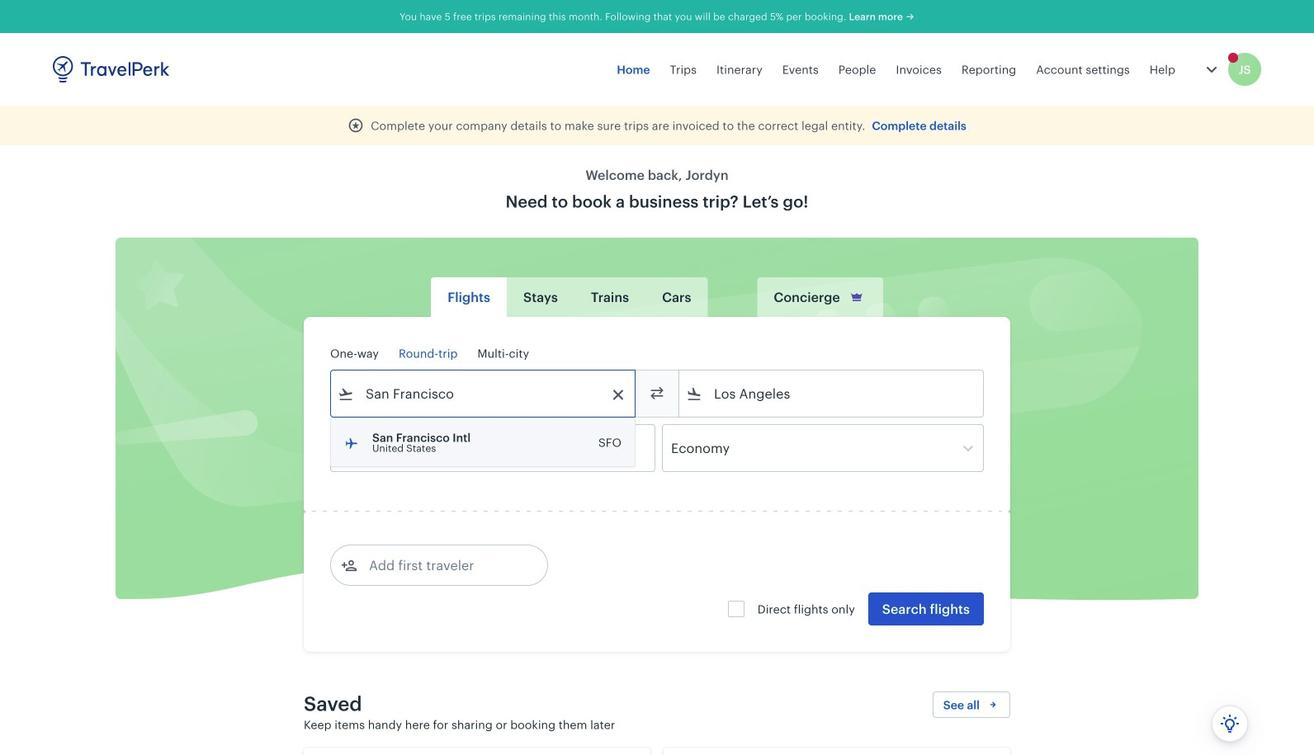 Task type: vqa. For each thing, say whether or not it's contained in the screenshot.
"Add first traveler" search field
yes



Task type: locate. For each thing, give the bounding box(es) containing it.
Add first traveler search field
[[358, 552, 529, 579]]

Return text field
[[452, 425, 538, 472]]

From search field
[[354, 381, 614, 407]]



Task type: describe. For each thing, give the bounding box(es) containing it.
Depart text field
[[354, 425, 440, 472]]

To search field
[[703, 381, 962, 407]]



